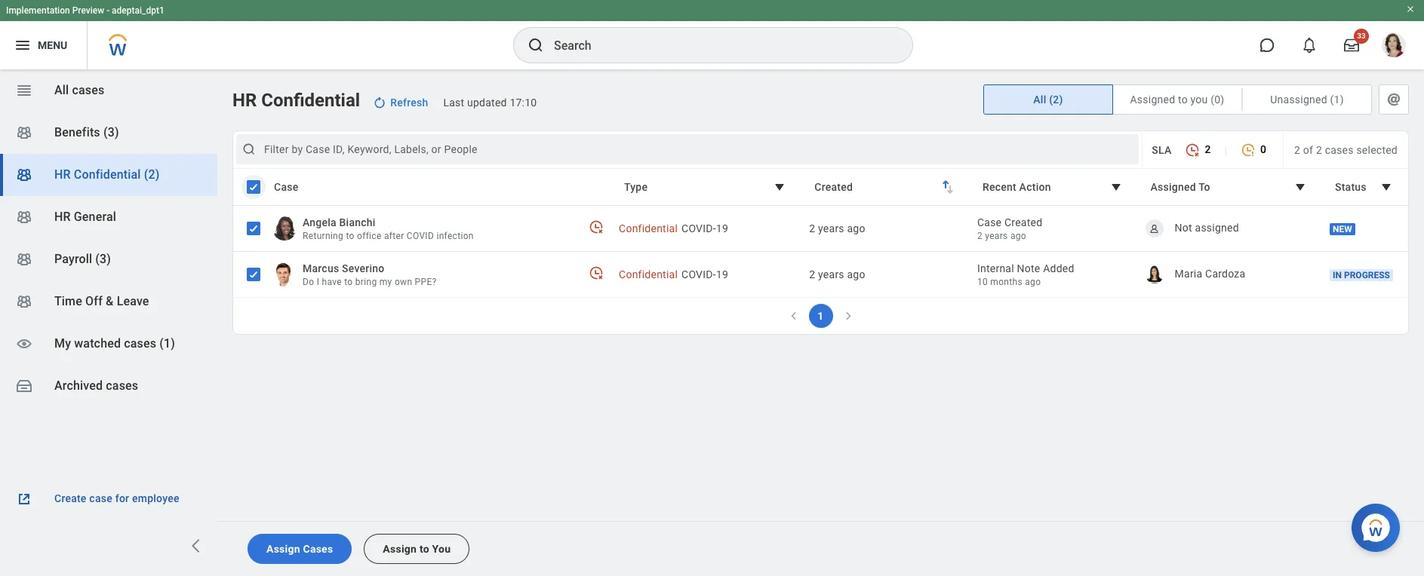 Task type: vqa. For each thing, say whether or not it's contained in the screenshot.
'2 of 2 cases selected'
yes



Task type: locate. For each thing, give the bounding box(es) containing it.
confidential left reset icon at left
[[261, 90, 360, 111]]

time to resolve - overdue image
[[589, 265, 604, 281]]

menu button
[[0, 21, 87, 69]]

1 contact card matrix manager image from the top
[[15, 166, 33, 184]]

1 horizontal spatial case
[[978, 217, 1002, 229]]

0 vertical spatial time to resolve - overdue element
[[589, 219, 604, 234]]

assign left "cases"
[[267, 544, 300, 556]]

assigned left you
[[1131, 94, 1176, 106]]

search image
[[527, 36, 545, 54]]

hr confidential (2) link
[[0, 154, 217, 196]]

unassigned
[[1271, 94, 1328, 106]]

benefits (3) link
[[0, 112, 217, 154]]

contact card matrix manager image inside payroll (3) link
[[15, 251, 33, 269]]

assigned
[[1131, 94, 1176, 106], [1151, 181, 1197, 193]]

3 contact card matrix manager image from the top
[[15, 293, 33, 311]]

(3) right benefits
[[103, 125, 119, 140]]

sla
[[1153, 144, 1172, 156]]

all for all (2)
[[1034, 94, 1047, 106]]

tab list inside hr confidential 'main content'
[[984, 85, 1410, 115]]

1 vertical spatial 2 years ago
[[810, 269, 866, 281]]

time to resolve - overdue element
[[589, 219, 604, 234], [589, 265, 604, 281]]

you
[[1191, 94, 1209, 106]]

confidential covid-19 for severino
[[619, 269, 729, 281]]

created inside case created 2 years ago
[[1005, 217, 1043, 229]]

0 horizontal spatial all
[[54, 83, 69, 97]]

|
[[1225, 144, 1228, 156]]

2 vertical spatial hr
[[54, 210, 71, 224]]

to inside marcus severino do i have to bring my own ppe?
[[345, 277, 353, 288]]

assign for assign to you
[[383, 544, 417, 556]]

1 caret down image from the left
[[771, 178, 789, 196]]

contact card matrix manager image for hr confidential (2)
[[15, 166, 33, 184]]

2 contact card matrix manager image from the top
[[15, 208, 33, 227]]

years up internal
[[986, 231, 1009, 242]]

all cases link
[[0, 69, 217, 112]]

years down created button at the right
[[819, 223, 845, 235]]

not
[[1175, 222, 1193, 234]]

not assigned
[[1175, 222, 1240, 234]]

1 time to resolve - overdue element from the top
[[589, 219, 604, 234]]

2 contact card matrix manager image from the top
[[15, 251, 33, 269]]

1 vertical spatial time to resolve - overdue element
[[589, 265, 604, 281]]

1 confidential covid-19 from the top
[[619, 223, 729, 235]]

case for case created 2 years ago
[[978, 217, 1002, 229]]

1 horizontal spatial (1)
[[1331, 94, 1345, 106]]

0 vertical spatial (1)
[[1331, 94, 1345, 106]]

all inside button
[[1034, 94, 1047, 106]]

19 for internal
[[717, 269, 729, 281]]

caret down image for type
[[771, 178, 789, 196]]

2 19 from the top
[[717, 269, 729, 281]]

2 caret down image from the left
[[1292, 178, 1310, 196]]

angela bianchi returning to office after covid infection
[[303, 217, 474, 242]]

1 covid- from the top
[[682, 223, 717, 235]]

0 vertical spatial covid-
[[682, 223, 717, 235]]

to right have
[[345, 277, 353, 288]]

10
[[978, 277, 989, 288]]

years up 1
[[819, 269, 845, 281]]

list
[[0, 69, 217, 408]]

0 horizontal spatial caret down image
[[771, 178, 789, 196]]

i
[[317, 277, 320, 288]]

assign left "you"
[[383, 544, 417, 556]]

1 horizontal spatial all
[[1034, 94, 1047, 106]]

0 vertical spatial (3)
[[103, 125, 119, 140]]

menu
[[38, 39, 67, 51]]

2 years ago
[[810, 223, 866, 235], [810, 269, 866, 281]]

to down bianchi
[[346, 231, 355, 242]]

years for case
[[819, 223, 845, 235]]

ago
[[848, 223, 866, 235], [1011, 231, 1027, 242], [848, 269, 866, 281], [1026, 277, 1042, 288]]

(2) inside all (2) button
[[1050, 94, 1064, 106]]

(1) right unassigned
[[1331, 94, 1345, 106]]

0 vertical spatial contact card matrix manager image
[[15, 166, 33, 184]]

contact card matrix manager image down grid view image
[[15, 124, 33, 142]]

1 vertical spatial (3)
[[95, 252, 111, 267]]

covid- for internal note added
[[682, 269, 717, 281]]

assign
[[267, 544, 300, 556], [383, 544, 417, 556]]

assigned inside assigned to "button"
[[1151, 181, 1197, 193]]

contact card matrix manager image inside benefits (3) link
[[15, 124, 33, 142]]

2 covid- from the top
[[682, 269, 717, 281]]

have
[[322, 277, 342, 288]]

contact card matrix manager image
[[15, 166, 33, 184], [15, 208, 33, 227], [15, 293, 33, 311]]

assigned for assigned to you (0)
[[1131, 94, 1176, 106]]

tab list
[[984, 85, 1410, 115]]

cases
[[72, 83, 105, 97], [1326, 144, 1355, 156], [124, 337, 156, 351], [106, 379, 138, 393]]

3 caret down image from the left
[[1378, 178, 1396, 196]]

2 years ago up chevron right small icon
[[810, 269, 866, 281]]

0 vertical spatial assigned
[[1131, 94, 1176, 106]]

hr confidential
[[233, 90, 360, 111]]

33 button
[[1336, 29, 1370, 62]]

caret down image for status
[[1378, 178, 1396, 196]]

1 horizontal spatial caret down image
[[1292, 178, 1310, 196]]

cases up benefits (3) on the top left of page
[[72, 83, 105, 97]]

2 horizontal spatial caret down image
[[1378, 178, 1396, 196]]

2 assign from the left
[[383, 544, 417, 556]]

visible image
[[15, 335, 33, 353]]

2 2 years ago from the top
[[810, 269, 866, 281]]

created inside button
[[815, 181, 853, 193]]

0 vertical spatial contact card matrix manager image
[[15, 124, 33, 142]]

chevron right image
[[187, 538, 205, 556]]

0
[[1261, 144, 1267, 156]]

1 2 years ago from the top
[[810, 223, 866, 235]]

case inside case created 2 years ago
[[978, 217, 1002, 229]]

0 horizontal spatial (1)
[[160, 337, 175, 351]]

Search Workday  search field
[[554, 29, 882, 62]]

assigned to you (0) button
[[1114, 85, 1242, 114]]

1 vertical spatial assigned
[[1151, 181, 1197, 193]]

returning to office after covid infection button
[[303, 230, 474, 242]]

contact card matrix manager image left payroll
[[15, 251, 33, 269]]

1 vertical spatial (2)
[[144, 168, 160, 182]]

hr for hr general
[[54, 210, 71, 224]]

2 years ago for internal
[[810, 269, 866, 281]]

hr
[[233, 90, 257, 111], [54, 168, 71, 182], [54, 210, 71, 224]]

assigned to you (0)
[[1131, 94, 1225, 106]]

my watched cases (1) link
[[0, 323, 217, 365]]

(1) right watched
[[160, 337, 175, 351]]

all (2)
[[1034, 94, 1064, 106]]

case
[[274, 181, 299, 193], [978, 217, 1002, 229]]

implementation preview -   adeptai_dpt1
[[6, 5, 165, 16]]

caret down image
[[771, 178, 789, 196], [1292, 178, 1310, 196], [1378, 178, 1396, 196]]

cases right of
[[1326, 144, 1355, 156]]

hr inside 'main content'
[[233, 90, 257, 111]]

0 vertical spatial 19
[[717, 223, 729, 235]]

ago up chevron right small icon
[[848, 269, 866, 281]]

1 assign from the left
[[267, 544, 300, 556]]

assigned inside "assigned to you (0)" button
[[1131, 94, 1176, 106]]

type button
[[615, 173, 799, 202]]

time to resolve - overdue element down time to resolve - overdue icon
[[589, 265, 604, 281]]

1 vertical spatial case
[[978, 217, 1002, 229]]

created button
[[805, 173, 967, 202]]

hr left 'general'
[[54, 210, 71, 224]]

covid
[[407, 231, 434, 242]]

2 time to resolve - overdue element from the top
[[589, 265, 604, 281]]

assign cases
[[267, 544, 333, 556]]

(2)
[[1050, 94, 1064, 106], [144, 168, 160, 182]]

confidential covid-19
[[619, 223, 729, 235], [619, 269, 729, 281]]

2 confidential covid-19 from the top
[[619, 269, 729, 281]]

action
[[1020, 181, 1052, 193]]

0 vertical spatial hr
[[233, 90, 257, 111]]

years
[[819, 223, 845, 235], [986, 231, 1009, 242], [819, 269, 845, 281]]

tab list containing all (2)
[[984, 85, 1410, 115]]

to inside tab list
[[1179, 94, 1189, 106]]

0 vertical spatial created
[[815, 181, 853, 193]]

assigned to button
[[1141, 173, 1320, 202]]

1 vertical spatial hr
[[54, 168, 71, 182]]

assigned
[[1196, 222, 1240, 234]]

caret down image
[[1107, 178, 1126, 196]]

archived
[[54, 379, 103, 393]]

2 vertical spatial contact card matrix manager image
[[15, 293, 33, 311]]

in progress
[[1334, 271, 1391, 281]]

hr up search image
[[233, 90, 257, 111]]

0 vertical spatial (2)
[[1050, 94, 1064, 106]]

2 button
[[1178, 135, 1219, 165]]

ago up note
[[1011, 231, 1027, 242]]

assigned for assigned to
[[1151, 181, 1197, 193]]

ago down note
[[1026, 277, 1042, 288]]

2 years ago down created button at the right
[[810, 223, 866, 235]]

1 horizontal spatial assign
[[383, 544, 417, 556]]

0 horizontal spatial assign
[[267, 544, 300, 556]]

leave
[[117, 295, 149, 309]]

internal
[[978, 263, 1015, 275]]

caret down image inside type 'button'
[[771, 178, 789, 196]]

hr for hr confidential
[[233, 90, 257, 111]]

contact card matrix manager image inside time off & leave link
[[15, 293, 33, 311]]

0 vertical spatial confidential covid-19
[[619, 223, 729, 235]]

(1) inside button
[[1331, 94, 1345, 106]]

caret down image inside assigned to "button"
[[1292, 178, 1310, 196]]

recent action
[[983, 181, 1052, 193]]

0 horizontal spatial (2)
[[144, 168, 160, 182]]

hr down benefits
[[54, 168, 71, 182]]

(3) right payroll
[[95, 252, 111, 267]]

inbox large image
[[1345, 38, 1360, 53]]

1 vertical spatial contact card matrix manager image
[[15, 251, 33, 269]]

(1)
[[1331, 94, 1345, 106], [160, 337, 175, 351]]

19
[[717, 223, 729, 235], [717, 269, 729, 281]]

bianchi
[[339, 217, 376, 229]]

0 horizontal spatial case
[[274, 181, 299, 193]]

1 vertical spatial covid-
[[682, 269, 717, 281]]

1 vertical spatial 19
[[717, 269, 729, 281]]

caret down image inside status button
[[1378, 178, 1396, 196]]

contact card matrix manager image inside hr confidential (2) link
[[15, 166, 33, 184]]

assigned left to
[[1151, 181, 1197, 193]]

1 vertical spatial contact card matrix manager image
[[15, 208, 33, 227]]

contact card matrix manager image for payroll
[[15, 251, 33, 269]]

office
[[357, 231, 382, 242]]

contact card matrix manager image inside hr general link
[[15, 208, 33, 227]]

created
[[815, 181, 853, 193], [1005, 217, 1043, 229]]

contact card matrix manager image
[[15, 124, 33, 142], [15, 251, 33, 269]]

1 horizontal spatial (2)
[[1050, 94, 1064, 106]]

inbox image
[[15, 378, 33, 396]]

2 of 2 cases selected
[[1295, 144, 1399, 156]]

all cases
[[54, 83, 105, 97]]

months
[[991, 277, 1023, 288]]

time to resolve - overdue element up time to resolve - overdue image in the left top of the page
[[589, 219, 604, 234]]

maria cardoza
[[1175, 268, 1246, 280]]

to left you
[[1179, 94, 1189, 106]]

1 19 from the top
[[717, 223, 729, 235]]

status button
[[1326, 173, 1406, 202]]

covid-
[[682, 223, 717, 235], [682, 269, 717, 281]]

1 vertical spatial created
[[1005, 217, 1043, 229]]

cases right watched
[[124, 337, 156, 351]]

0 vertical spatial 2 years ago
[[810, 223, 866, 235]]

my watched cases (1)
[[54, 337, 175, 351]]

confidential covid-19 for bianchi
[[619, 223, 729, 235]]

1 horizontal spatial created
[[1005, 217, 1043, 229]]

recent action button
[[973, 173, 1135, 202]]

1 vertical spatial confidential covid-19
[[619, 269, 729, 281]]

justify image
[[14, 36, 32, 54]]

1 contact card matrix manager image from the top
[[15, 124, 33, 142]]

0 vertical spatial case
[[274, 181, 299, 193]]

0 horizontal spatial created
[[815, 181, 853, 193]]



Task type: describe. For each thing, give the bounding box(es) containing it.
filter by case id, keyword, labels, or people. type label: to find cases with specific labels applied element
[[236, 134, 1140, 165]]

caret down image for assigned to
[[1292, 178, 1310, 196]]

internal note added 10 months ago
[[978, 263, 1075, 288]]

case
[[89, 493, 112, 505]]

last
[[444, 97, 465, 109]]

ago inside case created 2 years ago
[[1011, 231, 1027, 242]]

contact card matrix manager image for time off & leave
[[15, 293, 33, 311]]

19 for case
[[717, 223, 729, 235]]

marcus
[[303, 263, 339, 275]]

time to resolve - overdue image
[[589, 219, 604, 234]]

benefits
[[54, 125, 100, 140]]

hr for hr confidential (2)
[[54, 168, 71, 182]]

adeptai_dpt1
[[112, 5, 165, 16]]

payroll
[[54, 252, 92, 267]]

contact card matrix manager image for benefits
[[15, 124, 33, 142]]

cases
[[303, 544, 333, 556]]

preview
[[72, 5, 104, 16]]

new
[[1334, 225, 1353, 235]]

for
[[115, 493, 129, 505]]

all for all cases
[[54, 83, 69, 97]]

create case for employee
[[54, 493, 179, 505]]

(0)
[[1211, 94, 1225, 106]]

updated
[[467, 97, 507, 109]]

assigned to
[[1151, 181, 1211, 193]]

returning
[[303, 231, 344, 242]]

years inside case created 2 years ago
[[986, 231, 1009, 242]]

menu banner
[[0, 0, 1425, 69]]

notifications large image
[[1303, 38, 1318, 53]]

infection
[[437, 231, 474, 242]]

clock x image
[[1186, 143, 1201, 158]]

hr general
[[54, 210, 116, 224]]

list containing all cases
[[0, 69, 217, 408]]

employee
[[132, 493, 179, 505]]

&
[[106, 295, 114, 309]]

ppe?
[[415, 277, 437, 288]]

all (2) tab panel
[[233, 131, 1410, 335]]

do
[[303, 277, 314, 288]]

assign for assign cases
[[267, 544, 300, 556]]

sort up image
[[937, 176, 955, 194]]

profile logan mcneil image
[[1383, 33, 1407, 60]]

covid- for case created
[[682, 223, 717, 235]]

1 vertical spatial (1)
[[160, 337, 175, 351]]

(3) for benefits (3)
[[103, 125, 119, 140]]

general
[[74, 210, 116, 224]]

-
[[107, 5, 110, 16]]

recent
[[983, 181, 1017, 193]]

implementation
[[6, 5, 70, 16]]

archived cases link
[[0, 365, 217, 408]]

2 years ago for case
[[810, 223, 866, 235]]

benefits (3)
[[54, 125, 119, 140]]

you
[[432, 544, 451, 556]]

marcus severino do i have to bring my own ppe?
[[303, 263, 437, 288]]

angela
[[303, 217, 337, 229]]

note
[[1018, 263, 1041, 275]]

(2) inside hr confidential (2) link
[[144, 168, 160, 182]]

sort down image
[[942, 180, 960, 199]]

chevron left small image
[[786, 309, 802, 324]]

cardoza
[[1206, 268, 1246, 280]]

user image
[[1149, 223, 1161, 234]]

time off & leave link
[[0, 281, 217, 323]]

maria
[[1175, 268, 1203, 280]]

case created 2 years ago
[[978, 217, 1043, 242]]

payroll (3) link
[[0, 239, 217, 281]]

case for case
[[274, 181, 299, 193]]

ago inside internal note added 10 months ago
[[1026, 277, 1042, 288]]

grid view image
[[15, 82, 33, 100]]

added
[[1044, 263, 1075, 275]]

cases inside "all (2)" tab panel
[[1326, 144, 1355, 156]]

ext link image
[[15, 491, 33, 509]]

to
[[1199, 181, 1211, 193]]

all (2) button
[[985, 85, 1113, 114]]

archived cases
[[54, 379, 138, 393]]

severino
[[342, 263, 385, 275]]

search image
[[242, 142, 257, 157]]

do i have to bring my own ppe? button
[[303, 276, 437, 288]]

hr general link
[[0, 196, 217, 239]]

17:10
[[510, 97, 537, 109]]

clock exclamation image
[[1242, 143, 1257, 158]]

time off & leave
[[54, 295, 149, 309]]

Filter by Case ID, Keyword, Labels, or People text field
[[264, 142, 1116, 157]]

2 inside button
[[1206, 144, 1212, 156]]

time
[[54, 295, 82, 309]]

assign to you button
[[364, 535, 470, 565]]

refresh button
[[366, 91, 438, 115]]

assign cases button
[[248, 535, 352, 565]]

refresh
[[391, 97, 428, 109]]

my
[[380, 277, 392, 288]]

selected
[[1357, 144, 1399, 156]]

1
[[818, 310, 824, 322]]

hr confidential (2)
[[54, 168, 160, 182]]

payroll (3)
[[54, 252, 111, 267]]

own
[[395, 277, 413, 288]]

chevron right small image
[[841, 309, 856, 324]]

confidential right time to resolve - overdue image in the left top of the page
[[619, 269, 678, 281]]

watched
[[74, 337, 121, 351]]

at tag mention image
[[1386, 91, 1404, 109]]

to inside angela bianchi returning to office after covid infection
[[346, 231, 355, 242]]

close environment banner image
[[1407, 5, 1416, 14]]

time to resolve - overdue element for bianchi
[[589, 219, 604, 234]]

type
[[625, 181, 648, 193]]

my
[[54, 337, 71, 351]]

1 button
[[809, 304, 833, 328]]

unassigned (1) button
[[1244, 85, 1372, 114]]

confidential down type at top
[[619, 223, 678, 235]]

years for internal
[[819, 269, 845, 281]]

cases down the my watched cases (1)
[[106, 379, 138, 393]]

in
[[1334, 271, 1343, 281]]

contact card matrix manager image for hr general
[[15, 208, 33, 227]]

unassigned (1)
[[1271, 94, 1345, 106]]

2 inside case created 2 years ago
[[978, 231, 983, 242]]

ago down created button at the right
[[848, 223, 866, 235]]

confidential down benefits (3) link
[[74, 168, 141, 182]]

progress
[[1345, 271, 1391, 281]]

to left "you"
[[420, 544, 430, 556]]

(3) for payroll (3)
[[95, 252, 111, 267]]

last updated 17:10
[[444, 97, 537, 109]]

reset image
[[372, 95, 388, 110]]

time to resolve - overdue element for severino
[[589, 265, 604, 281]]

bring
[[356, 277, 377, 288]]

hr confidential main content
[[217, 69, 1425, 577]]



